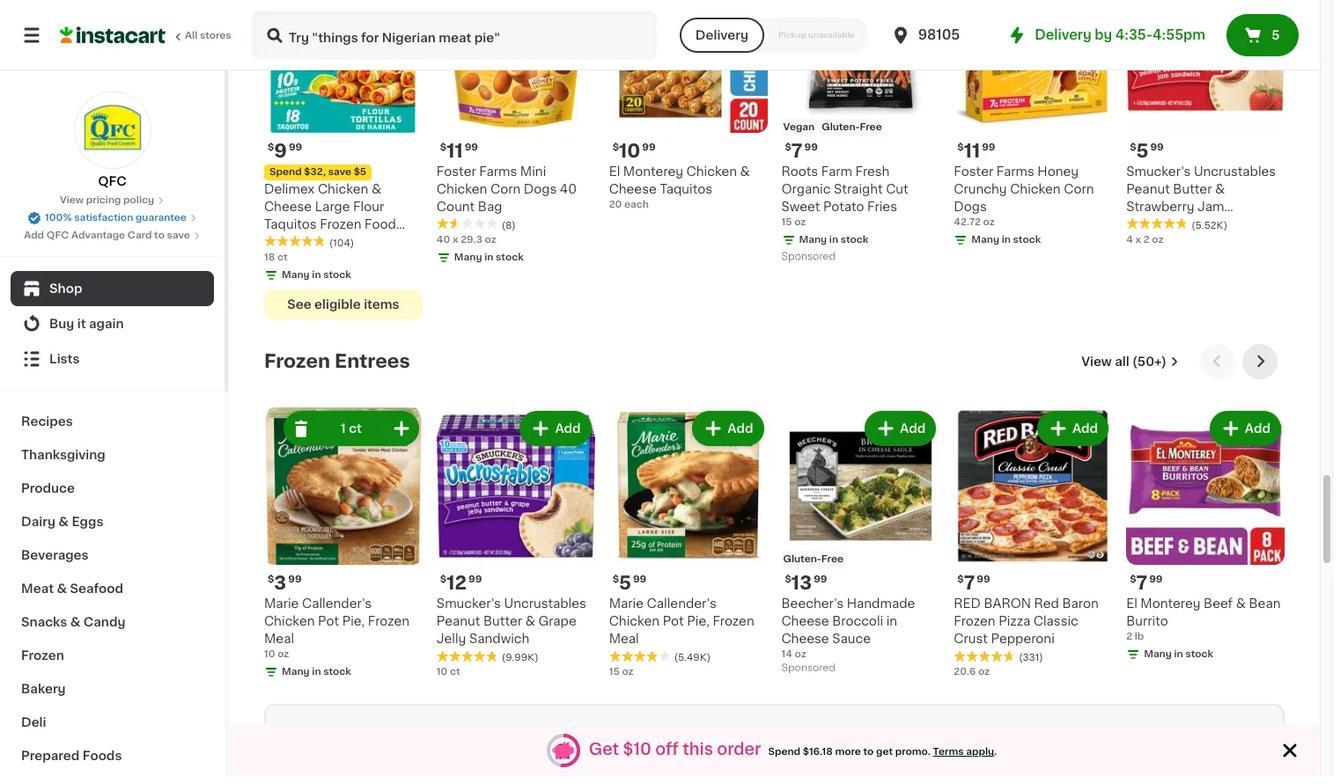 Task type: describe. For each thing, give the bounding box(es) containing it.
frequently bought together
[[280, 731, 500, 745]]

terms
[[933, 748, 964, 758]]

foster for foster farms honey crunchy chicken corn dogs 42.72 oz
[[954, 165, 993, 177]]

view pricing policy
[[60, 195, 154, 205]]

el monterey chicken & cheese taquitos 20 each
[[609, 165, 750, 209]]

5 inside button
[[1272, 29, 1280, 41]]

dogs inside "foster farms honey crunchy chicken corn dogs 42.72 oz"
[[954, 200, 987, 213]]

(331)
[[1019, 654, 1043, 663]]

$ inside $ 10 99
[[613, 142, 619, 152]]

policy
[[123, 195, 154, 205]]

$10
[[623, 743, 651, 759]]

gluten- inside item carousel region
[[783, 555, 821, 565]]

$ 7 99 for red baron red baron frozen pizza classic crust pepperoni
[[957, 574, 990, 593]]

in inside beecher's handmade cheese broccoli in cheese sauce 14 oz
[[886, 616, 897, 628]]

qfc logo image
[[74, 92, 151, 169]]

cheese inside delimex chicken & cheese large flour taquitos frozen food snacks
[[264, 200, 312, 213]]

many in stock for el
[[1144, 650, 1213, 660]]

free inside item carousel region
[[821, 555, 843, 565]]

product group containing 3
[[264, 407, 422, 684]]

marie for marie callender's chicken pot pie, frozen meal 10 oz
[[264, 598, 299, 610]]

99 up crunchy
[[982, 142, 995, 152]]

meal for marie callender's chicken pot pie, frozen meal
[[609, 633, 639, 646]]

99 up red
[[977, 575, 990, 585]]

smucker's uncrustables peanut butter & strawberry jam sandwich
[[1126, 165, 1276, 230]]

1 horizontal spatial free
[[860, 122, 882, 132]]

frozen inside marie callender's chicken pot pie, frozen meal
[[713, 616, 754, 628]]

$ down the vegan at the top right
[[785, 142, 791, 152]]

uncrustables for 12
[[504, 598, 586, 610]]

guarantee
[[136, 213, 187, 223]]

in down "foster farms honey crunchy chicken corn dogs 42.72 oz"
[[1002, 235, 1011, 244]]

2 vertical spatial 10
[[437, 668, 448, 677]]

100% satisfaction guarantee button
[[27, 208, 197, 225]]

product group containing 11
[[437, 0, 595, 268]]

sponsored badge image for 7
[[781, 252, 835, 262]]

7 for el monterey beef & bean burrito
[[1136, 574, 1147, 593]]

& inside smucker's uncrustables peanut butter & grape jelly sandwich
[[525, 616, 535, 628]]

$ up marie callender's chicken pot pie, frozen meal
[[613, 575, 619, 585]]

add button for red baron red baron frozen pizza classic crust pepperoni
[[1039, 412, 1107, 444]]

roots farm fresh organic straight cut sweet potato fries 15 oz
[[781, 165, 908, 227]]

99 up marie callender's chicken pot pie, frozen meal
[[633, 575, 646, 585]]

all
[[185, 31, 197, 41]]

1 horizontal spatial save
[[328, 167, 351, 177]]

strawberry
[[1126, 200, 1194, 213]]

$ up burrito
[[1130, 575, 1136, 585]]

view pricing policy link
[[60, 194, 165, 208]]

11 for foster farms honey crunchy chicken corn dogs
[[964, 141, 980, 160]]

meat & seafood
[[21, 583, 123, 595]]

frequently
[[280, 731, 366, 745]]

thanksgiving link
[[11, 438, 214, 472]]

99 up "foster farms mini chicken corn dogs 40 count bag"
[[465, 142, 478, 152]]

$ 7 99 for el monterey beef & bean burrito
[[1130, 574, 1163, 593]]

bakery link
[[11, 673, 214, 706]]

0 horizontal spatial spend
[[269, 167, 302, 177]]

farms for corn
[[479, 165, 517, 177]]

(104)
[[329, 238, 354, 248]]

stock up eligible
[[323, 270, 351, 280]]

by
[[1095, 28, 1112, 41]]

stock for el
[[1185, 650, 1213, 660]]

butter for 12
[[483, 616, 522, 628]]

marie for marie callender's chicken pot pie, frozen meal
[[609, 598, 644, 610]]

oz right the 20.6
[[978, 668, 990, 677]]

foster farms honey crunchy chicken corn dogs 42.72 oz
[[954, 165, 1094, 227]]

$32,
[[304, 167, 326, 177]]

lists
[[49, 353, 80, 365]]

99 inside $ 9 99
[[289, 142, 302, 152]]

in down marie callender's chicken pot pie, frozen meal 10 oz
[[312, 668, 321, 677]]

20.6 oz
[[954, 668, 990, 677]]

oz right the 4
[[1152, 235, 1164, 244]]

in down the 'el monterey beef & bean burrito 2 lb'
[[1174, 650, 1183, 660]]

snacks inside delimex chicken & cheese large flour taquitos frozen food snacks
[[264, 236, 309, 248]]

(5.52k)
[[1191, 221, 1227, 230]]

off
[[655, 743, 679, 759]]

chicken inside el monterey chicken & cheese taquitos 20 each
[[686, 165, 737, 177]]

$ 9 99
[[268, 141, 302, 160]]

4:55pm
[[1153, 28, 1205, 41]]

dairy
[[21, 516, 55, 528]]

99 inside $ 10 99
[[642, 142, 656, 152]]

1 vertical spatial save
[[167, 231, 190, 240]]

cheese down beecher's
[[781, 616, 829, 628]]

$ inside $ 13 99
[[785, 575, 791, 585]]

deli
[[21, 717, 46, 729]]

many for el monterey beef & bean burrito
[[1144, 650, 1172, 660]]

together
[[430, 731, 500, 745]]

in up eligible
[[312, 270, 321, 280]]

cut
[[886, 183, 908, 195]]

0 vertical spatial to
[[154, 231, 165, 240]]

100%
[[45, 213, 72, 223]]

x for 5
[[1135, 235, 1141, 244]]

frozen entrees
[[264, 352, 410, 370]]

oz inside beecher's handmade cheese broccoli in cheese sauce 14 oz
[[795, 650, 806, 660]]

smucker's for 12
[[437, 598, 501, 610]]

& inside el monterey chicken & cheese taquitos 20 each
[[740, 165, 750, 177]]

20.6
[[954, 668, 976, 677]]

delivery for delivery
[[695, 29, 748, 41]]

bag
[[478, 200, 502, 213]]

1 ct
[[341, 422, 362, 435]]

meat & seafood link
[[11, 572, 214, 606]]

15 inside roots farm fresh organic straight cut sweet potato fries 15 oz
[[781, 217, 792, 227]]

count
[[437, 200, 475, 213]]

el for taquitos
[[609, 165, 620, 177]]

oz down marie callender's chicken pot pie, frozen meal
[[622, 668, 634, 677]]

prepared foods link
[[11, 740, 214, 773]]

frozen inside delimex chicken & cheese large flour taquitos frozen food snacks
[[320, 218, 361, 230]]

see
[[287, 298, 311, 310]]

add button for marie callender's chicken pot pie, frozen meal
[[694, 412, 762, 444]]

pricing
[[86, 195, 121, 205]]

$5
[[354, 167, 366, 177]]

bought
[[370, 731, 427, 745]]

delivery by 4:35-4:55pm link
[[1007, 25, 1205, 46]]

delimex chicken & cheese large flour taquitos frozen food snacks
[[264, 183, 396, 248]]

vegan
[[783, 122, 815, 132]]

roots
[[781, 165, 818, 177]]

red baron red baron frozen pizza classic crust pepperoni
[[954, 598, 1099, 646]]

large
[[315, 200, 350, 213]]

40 x 29.3 oz
[[437, 235, 496, 244]]

$ 7 99 for roots farm fresh organic straight cut sweet potato fries
[[785, 141, 818, 160]]

many down 40 x 29.3 oz on the left top
[[454, 252, 482, 262]]

oz inside roots farm fresh organic straight cut sweet potato fries 15 oz
[[794, 217, 806, 227]]

& inside smucker's uncrustables peanut butter & strawberry jam sandwich
[[1215, 183, 1225, 195]]

$ 13 99
[[785, 574, 827, 593]]

monterey for taquitos
[[623, 165, 683, 177]]

frozen inside marie callender's chicken pot pie, frozen meal 10 oz
[[368, 616, 409, 628]]

view for view all (50+)
[[1081, 355, 1112, 368]]

1
[[341, 422, 346, 435]]

$ 12 99
[[440, 574, 482, 593]]

many in stock up 'see'
[[282, 270, 351, 280]]

callender's for marie callender's chicken pot pie, frozen meal
[[647, 598, 716, 610]]

$ 10 99
[[613, 141, 656, 160]]

service type group
[[680, 18, 869, 53]]

terms apply button
[[933, 746, 994, 760]]

baron
[[1062, 598, 1099, 610]]

corn inside "foster farms mini chicken corn dogs 40 count bag"
[[490, 183, 521, 195]]

handmade
[[847, 598, 915, 610]]

$ 5 99 for smucker's
[[1130, 141, 1164, 160]]

Search field
[[254, 12, 655, 58]]

add for marie callender's chicken pot pie, frozen meal
[[728, 422, 753, 435]]

5 for smucker's uncrustables peanut butter & strawberry jam sandwich
[[1136, 141, 1149, 160]]

99 down the vegan at the top right
[[804, 142, 818, 152]]

99 inside $ 12 99
[[468, 575, 482, 585]]

$ inside $ 12 99
[[440, 575, 447, 585]]

card
[[128, 231, 152, 240]]

many for foster farms honey crunchy chicken corn dogs
[[971, 235, 999, 244]]

4
[[1126, 235, 1133, 244]]

thanksgiving
[[21, 449, 105, 461]]

peanut for 5
[[1126, 183, 1170, 195]]

& right meat
[[57, 583, 67, 595]]

$ up red
[[957, 575, 964, 585]]

item carousel region
[[264, 344, 1285, 691]]

eggs
[[72, 516, 103, 528]]

11 for foster farms mini chicken corn dogs 40 count bag
[[447, 141, 463, 160]]

many in stock for foster
[[971, 235, 1041, 244]]

frequently bought together section
[[264, 705, 1285, 777]]

broccoli
[[832, 616, 883, 628]]

beecher's handmade cheese broccoli in cheese sauce 14 oz
[[781, 598, 915, 660]]

product group containing 9
[[264, 0, 422, 319]]

chicken inside marie callender's chicken pot pie, frozen meal
[[609, 616, 660, 628]]

sandwich for 5
[[1126, 218, 1186, 230]]

$ inside $ 3 99
[[268, 575, 274, 585]]

get
[[589, 743, 619, 759]]

& inside the 'el monterey beef & bean burrito 2 lb'
[[1236, 598, 1246, 610]]

42.72
[[954, 217, 981, 227]]

entrees
[[335, 352, 410, 370]]

chicken inside "foster farms mini chicken corn dogs 40 count bag"
[[437, 183, 487, 195]]

increment quantity of marie callender's chicken pot pie, frozen meal image
[[391, 418, 412, 439]]

it
[[77, 318, 86, 330]]

all stores
[[185, 31, 231, 41]]

to inside get $10 off this order spend $16.18 more to get promo. terms apply .
[[863, 748, 874, 758]]

delivery button
[[680, 18, 764, 53]]

in down potato
[[829, 235, 838, 244]]

pot for marie callender's chicken pot pie, frozen meal 10 oz
[[318, 616, 339, 628]]

many for roots farm fresh organic straight cut sweet potato fries
[[799, 235, 827, 244]]

99 inside $ 13 99
[[814, 575, 827, 585]]

product group inside frequently bought together section
[[447, 763, 600, 777]]



Task type: vqa. For each thing, say whether or not it's contained in the screenshot.
EatingWell
no



Task type: locate. For each thing, give the bounding box(es) containing it.
1 vertical spatial snacks
[[21, 616, 67, 629]]

pie, inside marie callender's chicken pot pie, frozen meal
[[687, 616, 710, 628]]

2 farms from the left
[[996, 165, 1034, 177]]

$ up delimex
[[268, 142, 274, 152]]

1 vertical spatial uncrustables
[[504, 598, 586, 610]]

oz right 29.3 at the left top
[[485, 235, 496, 244]]

$ inside $ 9 99
[[268, 142, 274, 152]]

qfc down 100%
[[46, 231, 69, 240]]

oz inside marie callender's chicken pot pie, frozen meal 10 oz
[[277, 650, 289, 660]]

recipes
[[21, 416, 73, 428]]

add qfc advantage card to save
[[24, 231, 190, 240]]

13
[[791, 574, 812, 593]]

get
[[876, 748, 893, 758]]

0 vertical spatial monterey
[[623, 165, 683, 177]]

7 up roots
[[791, 141, 803, 160]]

(50+)
[[1132, 355, 1167, 368]]

more
[[835, 748, 861, 758]]

1 horizontal spatial gluten-
[[822, 122, 860, 132]]

1 horizontal spatial butter
[[1173, 183, 1212, 195]]

1 horizontal spatial qfc
[[98, 175, 127, 188]]

1 horizontal spatial view
[[1081, 355, 1112, 368]]

butter for 5
[[1173, 183, 1212, 195]]

0 vertical spatial qfc
[[98, 175, 127, 188]]

add
[[24, 231, 44, 240], [555, 422, 581, 435], [728, 422, 753, 435], [900, 422, 926, 435], [1072, 422, 1098, 435], [1245, 422, 1271, 435]]

0 horizontal spatial sandwich
[[469, 633, 529, 646]]

99 right 3
[[288, 575, 302, 585]]

2 pie, from the left
[[687, 616, 710, 628]]

dogs up 42.72
[[954, 200, 987, 213]]

0 horizontal spatial x
[[452, 235, 458, 244]]

0 horizontal spatial 5
[[619, 574, 631, 593]]

view left 'all'
[[1081, 355, 1112, 368]]

&
[[740, 165, 750, 177], [372, 183, 381, 195], [1215, 183, 1225, 195], [58, 516, 69, 528], [57, 583, 67, 595], [1236, 598, 1246, 610], [525, 616, 535, 628], [70, 616, 80, 629]]

1 vertical spatial butter
[[483, 616, 522, 628]]

deli link
[[11, 706, 214, 740]]

pie, for marie callender's chicken pot pie, frozen meal 10 oz
[[342, 616, 365, 628]]

3 add button from the left
[[866, 412, 934, 444]]

ct right the "18"
[[277, 252, 288, 262]]

el monterey beef & bean burrito 2 lb
[[1126, 598, 1281, 642]]

uncrustables up jam on the top
[[1194, 165, 1276, 177]]

many in stock down the 'el monterey beef & bean burrito 2 lb'
[[1144, 650, 1213, 660]]

0 horizontal spatial farms
[[479, 165, 517, 177]]

2 foster from the left
[[954, 165, 993, 177]]

marie inside marie callender's chicken pot pie, frozen meal
[[609, 598, 644, 610]]

peanut inside smucker's uncrustables peanut butter & strawberry jam sandwich
[[1126, 183, 1170, 195]]

monterey for burrito
[[1141, 598, 1200, 610]]

$ up crunchy
[[957, 142, 964, 152]]

farm
[[821, 165, 852, 177]]

10 down jelly
[[437, 668, 448, 677]]

snacks up 18 ct
[[264, 236, 309, 248]]

sandwich inside smucker's uncrustables peanut butter & strawberry jam sandwich
[[1126, 218, 1186, 230]]

1 farms from the left
[[479, 165, 517, 177]]

add for el monterey beef & bean burrito
[[1245, 422, 1271, 435]]

ct down jelly
[[450, 668, 460, 677]]

11 up 'count'
[[447, 141, 463, 160]]

crust
[[954, 633, 988, 646]]

sandwich inside smucker's uncrustables peanut butter & grape jelly sandwich
[[469, 633, 529, 646]]

spend inside get $10 off this order spend $16.18 more to get promo. terms apply .
[[768, 748, 800, 758]]

el up burrito
[[1126, 598, 1137, 610]]

2 horizontal spatial 7
[[1136, 574, 1147, 593]]

x inside product group
[[452, 235, 458, 244]]

save left $5
[[328, 167, 351, 177]]

corn down honey on the top of page
[[1064, 183, 1094, 195]]

0 vertical spatial uncrustables
[[1194, 165, 1276, 177]]

1 horizontal spatial uncrustables
[[1194, 165, 1276, 177]]

1 vertical spatial view
[[1081, 355, 1112, 368]]

$ 7 99 up roots
[[785, 141, 818, 160]]

save
[[328, 167, 351, 177], [167, 231, 190, 240]]

marie callender's chicken pot pie, frozen meal
[[609, 598, 754, 646]]

0 vertical spatial 40
[[560, 183, 577, 195]]

5 for marie callender's chicken pot pie, frozen meal
[[619, 574, 631, 593]]

chicken inside "foster farms honey crunchy chicken corn dogs 42.72 oz"
[[1010, 183, 1061, 195]]

1 horizontal spatial 15
[[781, 217, 792, 227]]

29.3
[[461, 235, 482, 244]]

0 horizontal spatial free
[[821, 555, 843, 565]]

uncrustables inside smucker's uncrustables peanut butter & grape jelly sandwich
[[504, 598, 586, 610]]

smucker's inside smucker's uncrustables peanut butter & strawberry jam sandwich
[[1126, 165, 1191, 177]]

cheese down delimex
[[264, 200, 312, 213]]

15 up get at the left of the page
[[609, 668, 620, 677]]

1 horizontal spatial monterey
[[1141, 598, 1200, 610]]

1 sponsored badge image from the top
[[781, 252, 835, 262]]

marie inside marie callender's chicken pot pie, frozen meal 10 oz
[[264, 598, 299, 610]]

0 horizontal spatial pot
[[318, 616, 339, 628]]

0 horizontal spatial foster
[[437, 165, 476, 177]]

el inside the 'el monterey beef & bean burrito 2 lb'
[[1126, 598, 1137, 610]]

remove marie callender's chicken pot pie, frozen meal image
[[290, 418, 312, 439]]

$ 11 99 up 'count'
[[440, 141, 478, 160]]

product group containing 12
[[437, 407, 595, 680]]

0 horizontal spatial taquitos
[[264, 218, 317, 230]]

& left eggs
[[58, 516, 69, 528]]

0 horizontal spatial view
[[60, 195, 84, 205]]

frozen
[[320, 218, 361, 230], [264, 352, 330, 370], [368, 616, 409, 628], [954, 616, 995, 628], [713, 616, 754, 628], [21, 650, 64, 662]]

cheese up 14
[[781, 633, 829, 646]]

delivery
[[1035, 28, 1091, 41], [695, 29, 748, 41]]

11 inside product group
[[447, 141, 463, 160]]

marie down 3
[[264, 598, 299, 610]]

foster
[[437, 165, 476, 177], [954, 165, 993, 177]]

red
[[954, 598, 981, 610]]

cheese inside el monterey chicken & cheese taquitos 20 each
[[609, 183, 657, 195]]

1 horizontal spatial pie,
[[687, 616, 710, 628]]

free up $ 13 99 at the bottom of page
[[821, 555, 843, 565]]

pot inside marie callender's chicken pot pie, frozen meal
[[663, 616, 684, 628]]

1 vertical spatial 10
[[264, 650, 275, 660]]

sponsored badge image down 14
[[781, 664, 835, 674]]

peanut for 12
[[437, 616, 480, 628]]

foster up 'count'
[[437, 165, 476, 177]]

apply
[[966, 748, 994, 758]]

save down guarantee
[[167, 231, 190, 240]]

spend $32, save $5
[[269, 167, 366, 177]]

$ 5 99 up marie callender's chicken pot pie, frozen meal
[[613, 574, 646, 593]]

lists link
[[11, 342, 214, 377]]

7 up red
[[964, 574, 975, 593]]

0 horizontal spatial smucker's
[[437, 598, 501, 610]]

mini
[[520, 165, 546, 177]]

2 horizontal spatial 5
[[1272, 29, 1280, 41]]

0 vertical spatial spend
[[269, 167, 302, 177]]

smucker's down $ 12 99
[[437, 598, 501, 610]]

stock down "foster farms honey crunchy chicken corn dogs 42.72 oz"
[[1013, 235, 1041, 244]]

jelly
[[437, 633, 466, 646]]

peanut up strawberry
[[1126, 183, 1170, 195]]

oz right 14
[[795, 650, 806, 660]]

0 horizontal spatial ct
[[277, 252, 288, 262]]

cheese up each on the left of page
[[609, 183, 657, 195]]

meal inside marie callender's chicken pot pie, frozen meal
[[609, 633, 639, 646]]

many down 42.72
[[971, 235, 999, 244]]

0 horizontal spatial 11
[[447, 141, 463, 160]]

2 meal from the left
[[609, 633, 639, 646]]

1 horizontal spatial x
[[1135, 235, 1141, 244]]

el for burrito
[[1126, 598, 1137, 610]]

delivery by 4:35-4:55pm
[[1035, 28, 1205, 41]]

pot for marie callender's chicken pot pie, frozen meal
[[663, 616, 684, 628]]

oz
[[794, 217, 806, 227], [983, 217, 995, 227], [485, 235, 496, 244], [1152, 235, 1164, 244], [277, 650, 289, 660], [795, 650, 806, 660], [978, 668, 990, 677], [622, 668, 634, 677]]

sandwich for 12
[[469, 633, 529, 646]]

advantage
[[71, 231, 125, 240]]

1 vertical spatial ct
[[349, 422, 362, 435]]

many down 18 ct
[[282, 270, 310, 280]]

1 horizontal spatial 7
[[964, 574, 975, 593]]

0 vertical spatial sponsored badge image
[[781, 252, 835, 262]]

sponsored badge image inside item carousel region
[[781, 664, 835, 674]]

1 foster from the left
[[437, 165, 476, 177]]

2 left lb
[[1126, 632, 1132, 642]]

1 vertical spatial sandwich
[[469, 633, 529, 646]]

40 inside "foster farms mini chicken corn dogs 40 count bag"
[[560, 183, 577, 195]]

1 horizontal spatial ct
[[349, 422, 362, 435]]

& right beef
[[1236, 598, 1246, 610]]

smucker's up strawberry
[[1126, 165, 1191, 177]]

butter
[[1173, 183, 1212, 195], [483, 616, 522, 628]]

meal for marie callender's chicken pot pie, frozen meal 10 oz
[[264, 633, 294, 646]]

1 vertical spatial sponsored badge image
[[781, 664, 835, 674]]

snacks & candy
[[21, 616, 125, 629]]

$ 11 99
[[440, 141, 478, 160], [957, 141, 995, 160]]

2 x from the left
[[1135, 235, 1141, 244]]

stock down the (8) at the left
[[496, 252, 524, 262]]

1 vertical spatial 5
[[1136, 141, 1149, 160]]

$ 5 99 for marie
[[613, 574, 646, 593]]

0 horizontal spatial dogs
[[524, 183, 557, 195]]

99 up burrito
[[1149, 575, 1163, 585]]

meal down 3
[[264, 633, 294, 646]]

0 horizontal spatial butter
[[483, 616, 522, 628]]

20
[[609, 199, 622, 209]]

& left candy
[[70, 616, 80, 629]]

view for view pricing policy
[[60, 195, 84, 205]]

5 inside item carousel region
[[619, 574, 631, 593]]

foods
[[83, 750, 122, 762]]

$ up strawberry
[[1130, 142, 1136, 152]]

1 x from the left
[[452, 235, 458, 244]]

99 right 13
[[814, 575, 827, 585]]

0 horizontal spatial gluten-
[[783, 555, 821, 565]]

many in stock down 29.3 at the left top
[[454, 252, 524, 262]]

$ 11 99 for foster farms honey crunchy chicken corn dogs
[[957, 141, 995, 160]]

many in stock down marie callender's chicken pot pie, frozen meal 10 oz
[[282, 668, 351, 677]]

qfc link
[[74, 92, 151, 190]]

ct right the 1
[[349, 422, 362, 435]]

x left 29.3 at the left top
[[452, 235, 458, 244]]

sponsored badge image down sweet
[[781, 252, 835, 262]]

farms left "mini"
[[479, 165, 517, 177]]

each
[[624, 199, 649, 209]]

marie up 15 oz
[[609, 598, 644, 610]]

7 for roots farm fresh organic straight cut sweet potato fries
[[791, 141, 803, 160]]

monterey up burrito
[[1141, 598, 1200, 610]]

2 add button from the left
[[694, 412, 762, 444]]

1 horizontal spatial spend
[[768, 748, 800, 758]]

farms inside "foster farms honey crunchy chicken corn dogs 42.72 oz"
[[996, 165, 1034, 177]]

0 horizontal spatial $ 7 99
[[785, 141, 818, 160]]

1 horizontal spatial $ 5 99
[[1130, 141, 1164, 160]]

produce link
[[11, 472, 214, 505]]

add for red baron red baron frozen pizza classic crust pepperoni
[[1072, 422, 1098, 435]]

beverages link
[[11, 539, 214, 572]]

1 corn from the left
[[490, 183, 521, 195]]

gluten- right the vegan at the top right
[[822, 122, 860, 132]]

uncrustables inside smucker's uncrustables peanut butter & strawberry jam sandwich
[[1194, 165, 1276, 177]]

product group containing 13
[[781, 407, 940, 678]]

& left roots
[[740, 165, 750, 177]]

sauce
[[832, 633, 871, 646]]

0 horizontal spatial save
[[167, 231, 190, 240]]

fries
[[867, 200, 897, 213]]

$ 11 99 inside product group
[[440, 141, 478, 160]]

2 vertical spatial 5
[[619, 574, 631, 593]]

0 vertical spatial ct
[[277, 252, 288, 262]]

stores
[[200, 31, 231, 41]]

all
[[1115, 355, 1129, 368]]

smucker's for 5
[[1126, 165, 1191, 177]]

0 vertical spatial save
[[328, 167, 351, 177]]

farms for chicken
[[996, 165, 1034, 177]]

2 horizontal spatial 10
[[619, 141, 640, 160]]

$ down gluten-free
[[785, 575, 791, 585]]

sponsored badge image for 13
[[781, 664, 835, 674]]

0 horizontal spatial snacks
[[21, 616, 67, 629]]

99 inside $ 3 99
[[288, 575, 302, 585]]

honey
[[1038, 165, 1079, 177]]

again
[[89, 318, 124, 330]]

1 horizontal spatial snacks
[[264, 236, 309, 248]]

classic
[[1033, 616, 1078, 628]]

1 pot from the left
[[318, 616, 339, 628]]

& left grape
[[525, 616, 535, 628]]

1 horizontal spatial 40
[[560, 183, 577, 195]]

0 vertical spatial view
[[60, 195, 84, 205]]

callender's inside marie callender's chicken pot pie, frozen meal
[[647, 598, 716, 610]]

1 $ 11 99 from the left
[[440, 141, 478, 160]]

1 vertical spatial taquitos
[[264, 218, 317, 230]]

spend up delimex
[[269, 167, 302, 177]]

0 horizontal spatial 15
[[609, 668, 620, 677]]

2 callender's from the left
[[647, 598, 716, 610]]

0 horizontal spatial peanut
[[437, 616, 480, 628]]

0 vertical spatial butter
[[1173, 183, 1212, 195]]

many in stock for marie
[[282, 668, 351, 677]]

12
[[447, 574, 467, 593]]

sandwich down strawberry
[[1126, 218, 1186, 230]]

many in stock down 42.72
[[971, 235, 1041, 244]]

meal inside marie callender's chicken pot pie, frozen meal 10 oz
[[264, 633, 294, 646]]

seafood
[[70, 583, 123, 595]]

98105
[[918, 28, 960, 41]]

delivery inside button
[[695, 29, 748, 41]]

this
[[683, 743, 713, 759]]

get $10 off this order spend $16.18 more to get promo. terms apply .
[[589, 743, 997, 759]]

butter inside smucker's uncrustables peanut butter & strawberry jam sandwich
[[1173, 183, 1212, 195]]

9
[[274, 141, 287, 160]]

in down handmade
[[886, 616, 897, 628]]

free up the fresh
[[860, 122, 882, 132]]

x for 11
[[452, 235, 458, 244]]

$ 7 99
[[785, 141, 818, 160], [957, 574, 990, 593], [1130, 574, 1163, 593]]

0 horizontal spatial meal
[[264, 633, 294, 646]]

potato
[[823, 200, 864, 213]]

snacks
[[264, 236, 309, 248], [21, 616, 67, 629]]

1 pie, from the left
[[342, 616, 365, 628]]

stock down marie callender's chicken pot pie, frozen meal 10 oz
[[323, 668, 351, 677]]

2 sponsored badge image from the top
[[781, 664, 835, 674]]

0 horizontal spatial qfc
[[46, 231, 69, 240]]

$ 7 99 up burrito
[[1130, 574, 1163, 593]]

spend
[[269, 167, 302, 177], [768, 748, 800, 758]]

pizza
[[999, 616, 1030, 628]]

1 vertical spatial to
[[863, 748, 874, 758]]

many in stock down potato
[[799, 235, 868, 244]]

99
[[289, 142, 302, 152], [465, 142, 478, 152], [804, 142, 818, 152], [982, 142, 995, 152], [642, 142, 656, 152], [1150, 142, 1164, 152], [288, 575, 302, 585], [468, 575, 482, 585], [814, 575, 827, 585], [977, 575, 990, 585], [633, 575, 646, 585], [1149, 575, 1163, 585]]

many in stock for roots
[[799, 235, 868, 244]]

10 up each on the left of page
[[619, 141, 640, 160]]

sponsored badge image
[[781, 252, 835, 262], [781, 664, 835, 674]]

5 add button from the left
[[1211, 412, 1279, 444]]

0 horizontal spatial uncrustables
[[504, 598, 586, 610]]

product group containing 5
[[609, 407, 767, 680]]

many for marie callender's chicken pot pie, frozen meal
[[282, 668, 310, 677]]

satisfaction
[[74, 213, 133, 223]]

1 vertical spatial 40
[[437, 235, 450, 244]]

1 vertical spatial 15
[[609, 668, 620, 677]]

dogs inside "foster farms mini chicken corn dogs 40 count bag"
[[524, 183, 557, 195]]

1 horizontal spatial $ 11 99
[[957, 141, 995, 160]]

peanut inside smucker's uncrustables peanut butter & grape jelly sandwich
[[437, 616, 480, 628]]

0 vertical spatial taquitos
[[660, 183, 712, 195]]

0 vertical spatial el
[[609, 165, 620, 177]]

18
[[264, 252, 275, 262]]

dogs down "mini"
[[524, 183, 557, 195]]

1 horizontal spatial taquitos
[[660, 183, 712, 195]]

$ 11 99 for foster farms mini chicken corn dogs 40 count bag
[[440, 141, 478, 160]]

food
[[365, 218, 396, 230]]

smucker's inside smucker's uncrustables peanut butter & grape jelly sandwich
[[437, 598, 501, 610]]

pot inside marie callender's chicken pot pie, frozen meal 10 oz
[[318, 616, 339, 628]]

taquitos inside delimex chicken & cheese large flour taquitos frozen food snacks
[[264, 218, 317, 230]]

0 vertical spatial smucker's
[[1126, 165, 1191, 177]]

foster inside "foster farms honey crunchy chicken corn dogs 42.72 oz"
[[954, 165, 993, 177]]

2 horizontal spatial $ 7 99
[[1130, 574, 1163, 593]]

2 $ 11 99 from the left
[[957, 141, 995, 160]]

0 vertical spatial 5
[[1272, 29, 1280, 41]]

0 horizontal spatial $ 5 99
[[613, 574, 646, 593]]

farms up crunchy
[[996, 165, 1034, 177]]

99 up el monterey chicken & cheese taquitos 20 each
[[642, 142, 656, 152]]

None search field
[[252, 11, 657, 60]]

1 horizontal spatial marie
[[609, 598, 644, 610]]

1 callender's from the left
[[302, 598, 372, 610]]

0 horizontal spatial 2
[[1126, 632, 1132, 642]]

organic
[[781, 183, 831, 195]]

$ 5 99 inside item carousel region
[[613, 574, 646, 593]]

close image
[[1279, 740, 1300, 762]]

delivery for delivery by 4:35-4:55pm
[[1035, 28, 1091, 41]]

to
[[154, 231, 165, 240], [863, 748, 874, 758]]

1 vertical spatial qfc
[[46, 231, 69, 240]]

100% satisfaction guarantee
[[45, 213, 187, 223]]

& inside delimex chicken & cheese large flour taquitos frozen food snacks
[[372, 183, 381, 195]]

foster up crunchy
[[954, 165, 993, 177]]

el
[[609, 165, 620, 177], [1126, 598, 1137, 610]]

chicken inside delimex chicken & cheese large flour taquitos frozen food snacks
[[318, 183, 368, 195]]

0 vertical spatial 10
[[619, 141, 640, 160]]

to down guarantee
[[154, 231, 165, 240]]

stock for roots
[[841, 235, 868, 244]]

1 meal from the left
[[264, 633, 294, 646]]

$ 5 99 up strawberry
[[1130, 141, 1164, 160]]

0 horizontal spatial pie,
[[342, 616, 365, 628]]

15 inside product group
[[609, 668, 620, 677]]

uncrustables for 5
[[1194, 165, 1276, 177]]

crunchy
[[954, 183, 1007, 195]]

view inside popup button
[[1081, 355, 1112, 368]]

4 add button from the left
[[1039, 412, 1107, 444]]

99 up strawberry
[[1150, 142, 1164, 152]]

foster inside "foster farms mini chicken corn dogs 40 count bag"
[[437, 165, 476, 177]]

2 11 from the left
[[964, 141, 980, 160]]

eligible
[[314, 298, 361, 310]]

frozen inside 'red baron red baron frozen pizza classic crust pepperoni'
[[954, 616, 995, 628]]

buy
[[49, 318, 74, 330]]

18 ct
[[264, 252, 288, 262]]

1 add button from the left
[[522, 412, 590, 444]]

instacart logo image
[[60, 25, 166, 46]]

vegan gluten-free
[[783, 122, 882, 132]]

1 horizontal spatial farms
[[996, 165, 1034, 177]]

qfc up view pricing policy link
[[98, 175, 127, 188]]

ct for spend $32, save $5
[[277, 252, 288, 262]]

1 horizontal spatial to
[[863, 748, 874, 758]]

oz inside "foster farms honey crunchy chicken corn dogs 42.72 oz"
[[983, 217, 995, 227]]

pot
[[318, 616, 339, 628], [663, 616, 684, 628]]

stock for marie
[[323, 668, 351, 677]]

$16.18
[[803, 748, 833, 758]]

snacks down meat
[[21, 616, 67, 629]]

0 horizontal spatial delivery
[[695, 29, 748, 41]]

99 right 9
[[289, 142, 302, 152]]

0 vertical spatial 2
[[1143, 235, 1150, 244]]

taquitos inside el monterey chicken & cheese taquitos 20 each
[[660, 183, 712, 195]]

2 marie from the left
[[609, 598, 644, 610]]

prepared foods
[[21, 750, 122, 762]]

0 horizontal spatial monterey
[[623, 165, 683, 177]]

meal up 15 oz
[[609, 633, 639, 646]]

1 11 from the left
[[447, 141, 463, 160]]

beverages
[[21, 549, 89, 562]]

1 horizontal spatial callender's
[[647, 598, 716, 610]]

beef
[[1204, 598, 1233, 610]]

1 vertical spatial el
[[1126, 598, 1137, 610]]

0 horizontal spatial callender's
[[302, 598, 372, 610]]

product group
[[264, 0, 422, 319], [437, 0, 595, 268], [781, 0, 940, 266], [264, 407, 422, 684], [437, 407, 595, 680], [609, 407, 767, 680], [781, 407, 940, 678], [954, 407, 1112, 680], [1126, 407, 1285, 666], [447, 763, 600, 777]]

1 horizontal spatial 2
[[1143, 235, 1150, 244]]

corn up bag
[[490, 183, 521, 195]]

corn inside "foster farms honey crunchy chicken corn dogs 42.72 oz"
[[1064, 183, 1094, 195]]

monterey inside the 'el monterey beef & bean burrito 2 lb'
[[1141, 598, 1200, 610]]

oz down $ 3 99
[[277, 650, 289, 660]]

10 inside marie callender's chicken pot pie, frozen meal 10 oz
[[264, 650, 275, 660]]

stock for foster
[[1013, 235, 1041, 244]]

shop link
[[11, 271, 214, 306]]

to left get at right
[[863, 748, 874, 758]]

0 horizontal spatial marie
[[264, 598, 299, 610]]

$ up the 20
[[613, 142, 619, 152]]

add button for smucker's uncrustables peanut butter & grape jelly sandwich
[[522, 412, 590, 444]]

butter up (9.99k)
[[483, 616, 522, 628]]

foster farms mini chicken corn dogs 40 count bag
[[437, 165, 577, 213]]

pie, for marie callender's chicken pot pie, frozen meal
[[687, 616, 710, 628]]

$ up 'count'
[[440, 142, 447, 152]]

0 horizontal spatial 10
[[264, 650, 275, 660]]

callender's for marie callender's chicken pot pie, frozen meal 10 oz
[[302, 598, 372, 610]]

2 corn from the left
[[1064, 183, 1094, 195]]

1 horizontal spatial dogs
[[954, 200, 987, 213]]

7 for red baron red baron frozen pizza classic crust pepperoni
[[964, 574, 975, 593]]

pie, inside marie callender's chicken pot pie, frozen meal 10 oz
[[342, 616, 365, 628]]

snacks & candy link
[[11, 606, 214, 639]]

foster for foster farms mini chicken corn dogs 40 count bag
[[437, 165, 476, 177]]

in down 40 x 29.3 oz on the left top
[[484, 252, 493, 262]]

1 vertical spatial peanut
[[437, 616, 480, 628]]

1 horizontal spatial pot
[[663, 616, 684, 628]]

1 vertical spatial $ 5 99
[[613, 574, 646, 593]]

qfc
[[98, 175, 127, 188], [46, 231, 69, 240]]

bakery
[[21, 683, 66, 696]]

all stores link
[[60, 11, 232, 60]]

butter inside smucker's uncrustables peanut butter & grape jelly sandwich
[[483, 616, 522, 628]]

ct for 12
[[450, 668, 460, 677]]

smucker's
[[1126, 165, 1191, 177], [437, 598, 501, 610]]

farms inside "foster farms mini chicken corn dogs 40 count bag"
[[479, 165, 517, 177]]

bean
[[1249, 598, 1281, 610]]

monterey inside el monterey chicken & cheese taquitos 20 each
[[623, 165, 683, 177]]

1 vertical spatial gluten-
[[783, 555, 821, 565]]

14
[[781, 650, 792, 660]]

1 marie from the left
[[264, 598, 299, 610]]

peanut up jelly
[[437, 616, 480, 628]]

get $10 off this order status
[[582, 742, 1004, 760]]

el inside el monterey chicken & cheese taquitos 20 each
[[609, 165, 620, 177]]

callender's inside marie callender's chicken pot pie, frozen meal 10 oz
[[302, 598, 372, 610]]

2 inside the 'el monterey beef & bean burrito 2 lb'
[[1126, 632, 1132, 642]]

chicken inside marie callender's chicken pot pie, frozen meal 10 oz
[[264, 616, 315, 628]]

2 pot from the left
[[663, 616, 684, 628]]

1 horizontal spatial sandwich
[[1126, 218, 1186, 230]]

add for smucker's uncrustables peanut butter & grape jelly sandwich
[[555, 422, 581, 435]]

(5.49k)
[[674, 654, 711, 663]]

0 vertical spatial gluten-
[[822, 122, 860, 132]]



